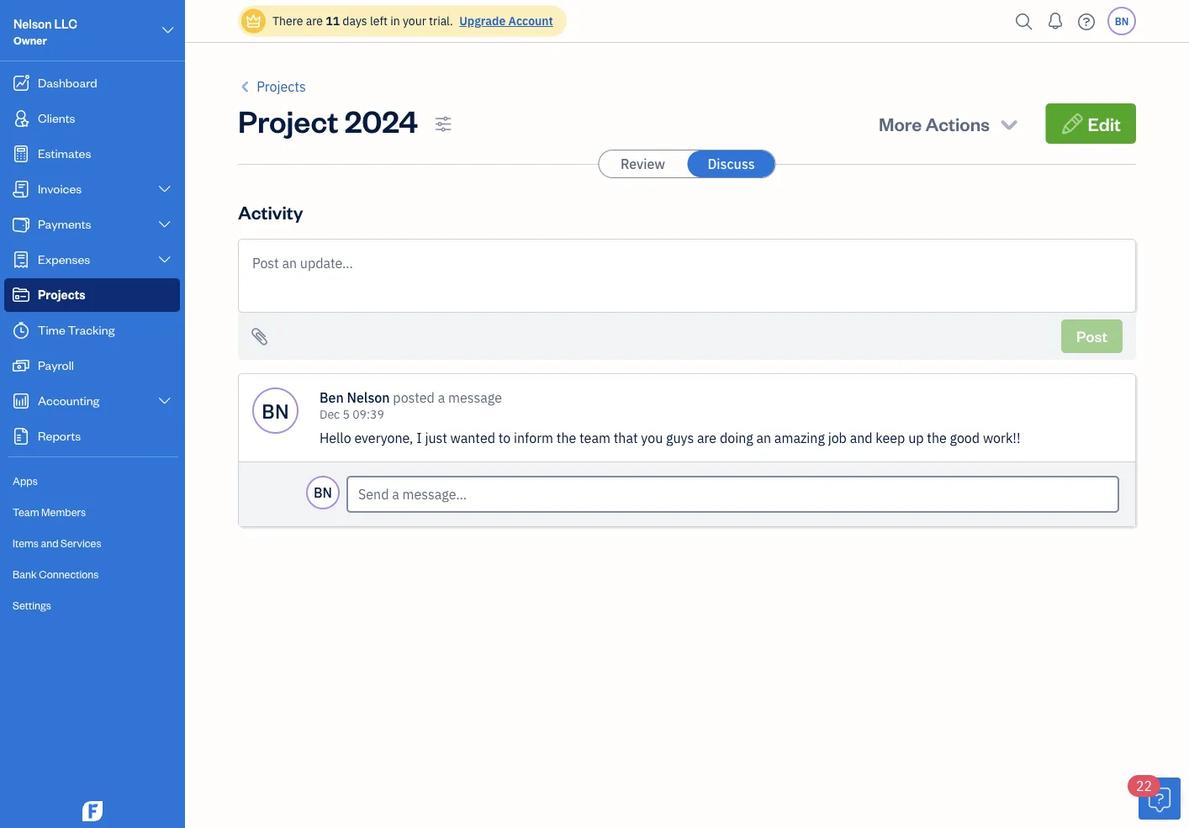Task type: describe. For each thing, give the bounding box(es) containing it.
your
[[403, 13, 426, 29]]

bank connections
[[13, 567, 99, 581]]

and inside main element
[[41, 536, 59, 550]]

in
[[390, 13, 400, 29]]

apps
[[13, 474, 38, 488]]

dashboard
[[38, 74, 97, 90]]

nelson llc owner
[[13, 16, 77, 47]]

chevron large down image for accounting
[[157, 394, 172, 408]]

more actions button
[[864, 103, 1036, 144]]

go to help image
[[1073, 9, 1100, 34]]

time tracking link
[[4, 314, 180, 347]]

more
[[879, 111, 922, 135]]

project
[[238, 100, 338, 140]]

message
[[448, 389, 502, 407]]

dashboard link
[[4, 66, 180, 100]]

expenses link
[[4, 243, 180, 277]]

estimate image
[[11, 145, 31, 162]]

search image
[[1011, 9, 1038, 34]]

bn button
[[1108, 7, 1136, 35]]

tracking
[[68, 322, 115, 338]]

upgrade account link
[[456, 13, 553, 29]]

freshbooks image
[[79, 801, 106, 822]]

owner
[[13, 33, 47, 47]]

to
[[498, 429, 511, 447]]

22 button
[[1128, 775, 1181, 820]]

days
[[343, 13, 367, 29]]

projects link
[[4, 278, 180, 312]]

work!!
[[983, 429, 1020, 447]]

keep
[[876, 429, 905, 447]]

projects inside projects "link"
[[38, 286, 85, 302]]

apps link
[[4, 467, 180, 496]]

resource center badge image
[[1139, 778, 1181, 820]]

nelson inside ben nelson posted a message dec 5 09:39 hello everyone, i just wanted to inform the team that you guys are doing an amazing job and keep up the good work!!
[[347, 389, 390, 407]]

review
[[621, 155, 665, 173]]

team
[[13, 505, 39, 519]]

reports link
[[4, 420, 180, 453]]

project image
[[11, 287, 31, 304]]

ben nelson link
[[320, 389, 393, 407]]

payments link
[[4, 208, 180, 241]]

crown image
[[245, 12, 262, 30]]

2024
[[345, 100, 418, 140]]

team members link
[[4, 498, 180, 527]]

payroll
[[38, 357, 74, 373]]

llc
[[54, 16, 77, 32]]

5
[[343, 407, 350, 422]]

members
[[41, 505, 86, 519]]

wanted
[[450, 429, 495, 447]]

doing
[[720, 429, 753, 447]]

project 2024
[[238, 100, 418, 140]]

money image
[[11, 357, 31, 374]]

1 the from the left
[[557, 429, 576, 447]]

items and services link
[[4, 529, 180, 558]]

bn inside dropdown button
[[1115, 14, 1129, 28]]

payment image
[[11, 216, 31, 233]]

11
[[326, 13, 340, 29]]

amazing
[[774, 429, 825, 447]]

estimates
[[38, 145, 91, 161]]

accounting link
[[4, 384, 180, 418]]

left
[[370, 13, 388, 29]]

chevron large down image
[[157, 253, 172, 267]]

expense image
[[11, 251, 31, 268]]

connections
[[39, 567, 99, 581]]

services
[[61, 536, 101, 550]]

chevron large down image for invoices
[[157, 182, 172, 196]]

1 vertical spatial bn
[[262, 398, 289, 424]]

clients link
[[4, 102, 180, 135]]

notifications image
[[1042, 4, 1069, 38]]

discuss
[[708, 155, 755, 173]]

ben nelson posted a message dec 5 09:39 hello everyone, i just wanted to inform the team that you guys are doing an amazing job and keep up the good work!!
[[320, 389, 1020, 447]]

report image
[[11, 428, 31, 445]]

chart image
[[11, 393, 31, 410]]

just
[[425, 429, 447, 447]]

payments
[[38, 216, 91, 232]]

projects inside projects button
[[257, 78, 306, 95]]

edit link
[[1046, 103, 1136, 144]]



Task type: vqa. For each thing, say whether or not it's contained in the screenshot.
invoice icon
yes



Task type: locate. For each thing, give the bounding box(es) containing it.
1 horizontal spatial nelson
[[347, 389, 390, 407]]

that
[[614, 429, 638, 447]]

1 horizontal spatial projects
[[257, 78, 306, 95]]

main element
[[0, 0, 227, 828]]

timer image
[[11, 322, 31, 339]]

up
[[908, 429, 924, 447]]

the right up
[[927, 429, 947, 447]]

time
[[38, 322, 65, 338]]

chevron large down image inside invoices link
[[157, 182, 172, 196]]

reports
[[38, 428, 81, 444]]

1 vertical spatial projects
[[38, 286, 85, 302]]

2 horizontal spatial bn
[[1115, 14, 1129, 28]]

bn down hello
[[314, 484, 332, 502]]

the
[[557, 429, 576, 447], [927, 429, 947, 447]]

job
[[828, 429, 847, 447]]

bank connections link
[[4, 560, 180, 590]]

there are 11 days left in your trial. upgrade account
[[272, 13, 553, 29]]

an
[[756, 429, 771, 447]]

dashboard image
[[11, 75, 31, 92]]

1 horizontal spatial the
[[927, 429, 947, 447]]

2 vertical spatial bn
[[314, 484, 332, 502]]

guys
[[666, 429, 694, 447]]

0 vertical spatial nelson
[[13, 16, 52, 32]]

good
[[950, 429, 980, 447]]

i
[[416, 429, 422, 447]]

09:39
[[352, 407, 384, 422]]

everyone,
[[354, 429, 413, 447]]

Send a message text field
[[346, 476, 1119, 513]]

settings link
[[4, 591, 180, 621]]

paperclip image
[[251, 326, 267, 347]]

projects down expenses
[[38, 286, 85, 302]]

are
[[306, 13, 323, 29], [697, 429, 717, 447]]

1 vertical spatial and
[[41, 536, 59, 550]]

1 horizontal spatial bn
[[314, 484, 332, 502]]

items and services
[[13, 536, 101, 550]]

bn
[[1115, 14, 1129, 28], [262, 398, 289, 424], [314, 484, 332, 502]]

you
[[641, 429, 663, 447]]

Message text field
[[239, 240, 1135, 294]]

chevron large down image for payments
[[157, 218, 172, 231]]

bank
[[13, 567, 37, 581]]

and inside ben nelson posted a message dec 5 09:39 hello everyone, i just wanted to inform the team that you guys are doing an amazing job and keep up the good work!!
[[850, 429, 873, 447]]

chevrondown image
[[998, 112, 1021, 135]]

0 horizontal spatial projects
[[38, 286, 85, 302]]

pencil image
[[1061, 112, 1084, 135]]

team members
[[13, 505, 86, 519]]

0 horizontal spatial nelson
[[13, 16, 52, 32]]

expenses
[[38, 251, 90, 267]]

are inside ben nelson posted a message dec 5 09:39 hello everyone, i just wanted to inform the team that you guys are doing an amazing job and keep up the good work!!
[[697, 429, 717, 447]]

review link
[[599, 151, 687, 177]]

22
[[1136, 777, 1152, 795]]

a
[[438, 389, 445, 407]]

are right guys
[[697, 429, 717, 447]]

1 vertical spatial are
[[697, 429, 717, 447]]

1 horizontal spatial are
[[697, 429, 717, 447]]

0 horizontal spatial and
[[41, 536, 59, 550]]

invoice image
[[11, 181, 31, 198]]

chevronleft image
[[238, 77, 253, 97]]

and right items
[[41, 536, 59, 550]]

edit
[[1088, 111, 1121, 135]]

more actions
[[879, 111, 990, 135]]

projects
[[257, 78, 306, 95], [38, 286, 85, 302]]

the left team
[[557, 429, 576, 447]]

1 vertical spatial nelson
[[347, 389, 390, 407]]

time tracking
[[38, 322, 115, 338]]

trial.
[[429, 13, 453, 29]]

settings for this project image
[[435, 114, 452, 134]]

projects up project
[[257, 78, 306, 95]]

team
[[579, 429, 610, 447]]

estimates link
[[4, 137, 180, 171]]

0 horizontal spatial the
[[557, 429, 576, 447]]

settings
[[13, 598, 51, 612]]

and
[[850, 429, 873, 447], [41, 536, 59, 550]]

0 vertical spatial bn
[[1115, 14, 1129, 28]]

bn left dec
[[262, 398, 289, 424]]

0 vertical spatial projects
[[257, 78, 306, 95]]

invoices
[[38, 180, 82, 196]]

dec
[[320, 407, 340, 422]]

0 horizontal spatial are
[[306, 13, 323, 29]]

nelson inside nelson llc owner
[[13, 16, 52, 32]]

0 horizontal spatial bn
[[262, 398, 289, 424]]

upgrade
[[459, 13, 506, 29]]

actions
[[926, 111, 990, 135]]

client image
[[11, 110, 31, 127]]

payroll link
[[4, 349, 180, 383]]

hello
[[320, 429, 351, 447]]

inform
[[514, 429, 553, 447]]

nelson
[[13, 16, 52, 32], [347, 389, 390, 407]]

posted
[[393, 389, 435, 407]]

invoices link
[[4, 172, 180, 206]]

clients
[[38, 110, 75, 126]]

nelson right ben
[[347, 389, 390, 407]]

projects button
[[238, 77, 306, 97]]

chevron large down image
[[160, 20, 176, 40], [157, 182, 172, 196], [157, 218, 172, 231], [157, 394, 172, 408]]

activity
[[238, 200, 303, 224]]

bn right go to help icon
[[1115, 14, 1129, 28]]

2 the from the left
[[927, 429, 947, 447]]

account
[[508, 13, 553, 29]]

items
[[13, 536, 39, 550]]

chevron large down image inside the accounting 'link'
[[157, 394, 172, 408]]

nelson up owner on the top of page
[[13, 16, 52, 32]]

discuss link
[[688, 151, 775, 177]]

1 horizontal spatial and
[[850, 429, 873, 447]]

0 vertical spatial and
[[850, 429, 873, 447]]

0 vertical spatial are
[[306, 13, 323, 29]]

there
[[272, 13, 303, 29]]

accounting
[[38, 392, 99, 408]]

and right job
[[850, 429, 873, 447]]

are left the 11
[[306, 13, 323, 29]]

ben
[[320, 389, 344, 407]]



